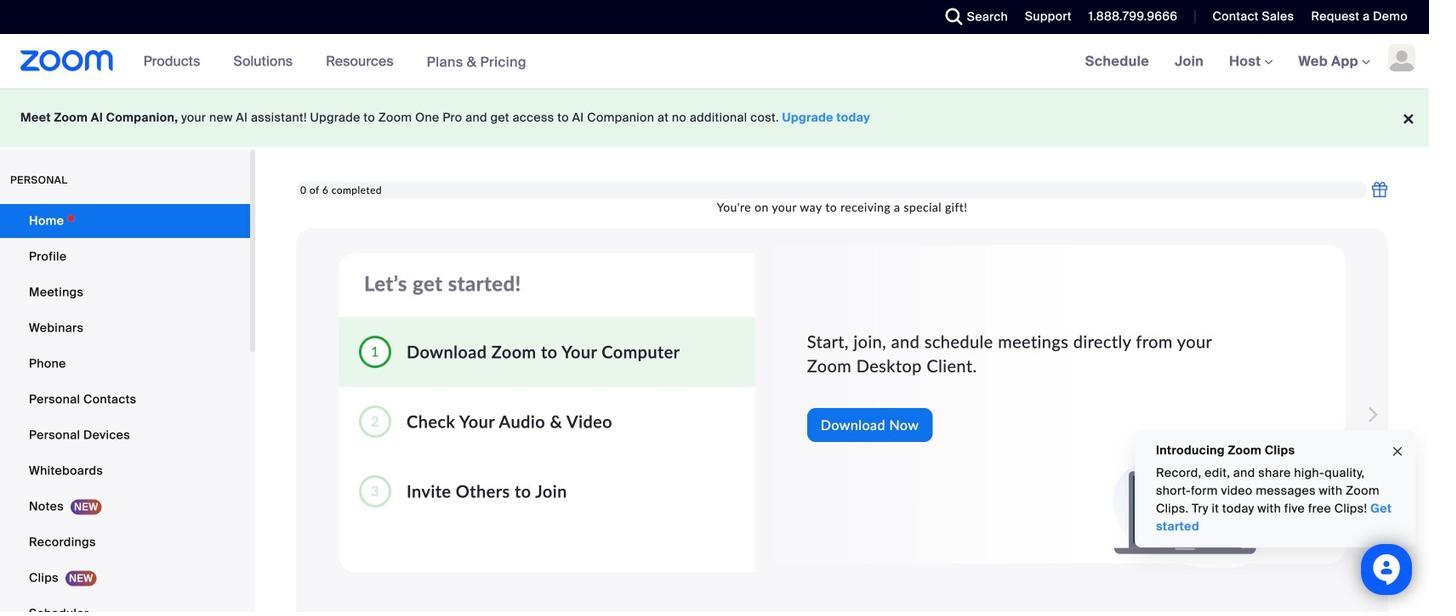 Task type: locate. For each thing, give the bounding box(es) containing it.
profile picture image
[[1388, 44, 1416, 71]]

close image
[[1391, 442, 1405, 462]]

footer
[[0, 88, 1429, 147]]

zoom logo image
[[20, 50, 114, 71]]

next image
[[1358, 398, 1382, 432]]

product information navigation
[[131, 34, 539, 90]]

banner
[[0, 34, 1429, 90]]



Task type: describe. For each thing, give the bounding box(es) containing it.
meetings navigation
[[1073, 34, 1429, 90]]

personal menu menu
[[0, 204, 250, 613]]



Task type: vqa. For each thing, say whether or not it's contained in the screenshot.
banner
yes



